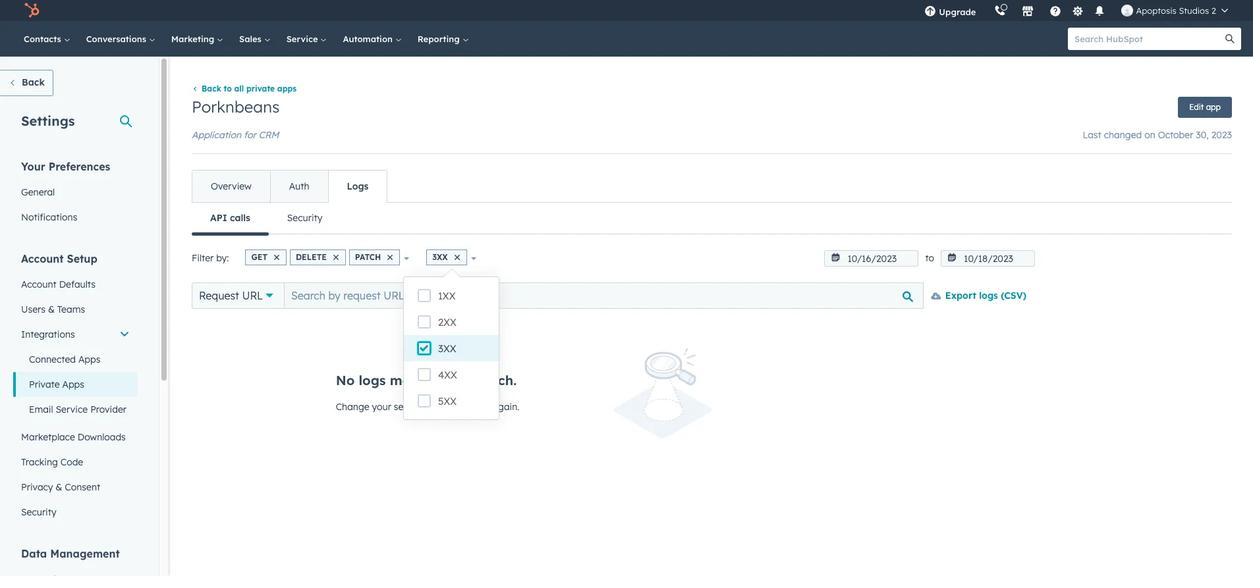 Task type: vqa. For each thing, say whether or not it's contained in the screenshot.
logs to the right
yes



Task type: describe. For each thing, give the bounding box(es) containing it.
notifications button
[[1089, 0, 1111, 21]]

2xx
[[438, 316, 457, 329]]

change your search criteria and try again.
[[336, 401, 520, 413]]

provider
[[90, 404, 127, 416]]

get
[[251, 253, 268, 263]]

search
[[394, 401, 423, 413]]

marketplaces image
[[1022, 6, 1034, 18]]

marketing
[[171, 34, 217, 44]]

export logs (csv)
[[946, 290, 1027, 302]]

email service provider link
[[13, 397, 138, 422]]

account for account defaults
[[21, 279, 57, 291]]

by:
[[216, 253, 229, 265]]

navigation containing api calls
[[192, 203, 1232, 236]]

filter
[[192, 253, 214, 265]]

hubspot image
[[24, 3, 40, 18]]

settings image
[[1072, 6, 1084, 17]]

close image for patch
[[388, 255, 393, 261]]

api
[[210, 212, 227, 224]]

application
[[192, 129, 241, 141]]

Search HubSpot search field
[[1068, 28, 1230, 50]]

again.
[[493, 401, 520, 413]]

contacts link
[[16, 21, 78, 57]]

users & teams
[[21, 304, 85, 316]]

contacts
[[24, 34, 64, 44]]

edit
[[1190, 102, 1204, 112]]

back to all private apps
[[202, 84, 297, 94]]

private
[[29, 379, 60, 391]]

tara schultz image
[[1122, 5, 1134, 16]]

users
[[21, 304, 45, 316]]

email service provider
[[29, 404, 127, 416]]

your preferences
[[21, 160, 110, 173]]

privacy
[[21, 482, 53, 494]]

automation
[[343, 34, 395, 44]]

crm
[[259, 129, 279, 141]]

account setup element
[[13, 252, 138, 525]]

on
[[1145, 129, 1156, 141]]

marketplaces button
[[1015, 0, 1042, 21]]

help image
[[1050, 6, 1062, 18]]

privacy & consent
[[21, 482, 100, 494]]

MM/DD/YYYY text field
[[825, 251, 919, 267]]

apps for private apps
[[62, 379, 84, 391]]

request url button
[[192, 283, 285, 309]]

auth link
[[270, 171, 328, 203]]

consent
[[65, 482, 100, 494]]

close image for delete
[[333, 255, 339, 261]]

account defaults
[[21, 279, 96, 291]]

(csv)
[[1001, 290, 1027, 302]]

settings link
[[1070, 4, 1086, 17]]

patch
[[355, 253, 381, 263]]

all
[[234, 84, 244, 94]]

marketplace downloads link
[[13, 425, 138, 450]]

search.
[[470, 372, 517, 389]]

overview
[[211, 181, 252, 193]]

preferences
[[49, 160, 110, 173]]

logs for export
[[979, 290, 998, 302]]

service inside the email service provider link
[[56, 404, 88, 416]]

and
[[459, 401, 475, 413]]

match
[[390, 372, 432, 389]]

3xx inside list box
[[438, 343, 456, 355]]

calling icon button
[[990, 2, 1012, 19]]

MM/DD/YYYY text field
[[941, 251, 1035, 267]]

tracking code link
[[13, 450, 138, 475]]

integrations button
[[13, 322, 138, 347]]

security for security link
[[21, 507, 56, 519]]

apoptosis studios 2
[[1136, 5, 1217, 16]]

delete
[[296, 253, 327, 263]]

application for crm
[[192, 129, 279, 141]]

data management
[[21, 548, 120, 561]]

& for privacy
[[56, 482, 62, 494]]

account for account setup
[[21, 252, 64, 266]]

auth
[[289, 181, 309, 193]]

account defaults link
[[13, 272, 138, 297]]

security link
[[13, 500, 138, 525]]

api calls button
[[192, 203, 269, 236]]

security for security button
[[287, 212, 323, 224]]

back link
[[0, 70, 53, 96]]

menu containing apoptosis studios 2
[[916, 0, 1238, 21]]

conversations
[[86, 34, 149, 44]]

back for back
[[22, 76, 45, 88]]

help button
[[1045, 0, 1067, 21]]

setup
[[67, 252, 97, 266]]

privacy & consent link
[[13, 475, 138, 500]]

1 vertical spatial to
[[926, 253, 935, 265]]

overview link
[[192, 171, 270, 203]]

marketplace downloads
[[21, 432, 126, 444]]

apps for connected apps
[[78, 354, 100, 366]]



Task type: locate. For each thing, give the bounding box(es) containing it.
2 horizontal spatial close image
[[455, 255, 460, 261]]

1 vertical spatial account
[[21, 279, 57, 291]]

notifications image
[[1094, 6, 1106, 18]]

general
[[21, 187, 55, 198]]

list box
[[404, 277, 499, 420]]

0 vertical spatial apps
[[78, 354, 100, 366]]

list box containing 1xx
[[404, 277, 499, 420]]

close image right delete
[[333, 255, 339, 261]]

1 horizontal spatial back
[[202, 84, 221, 94]]

no
[[336, 372, 355, 389]]

security down auth at the top of page
[[287, 212, 323, 224]]

reporting
[[418, 34, 462, 44]]

logs for no
[[359, 372, 386, 389]]

0 horizontal spatial security
[[21, 507, 56, 519]]

1 vertical spatial logs
[[359, 372, 386, 389]]

try
[[478, 401, 490, 413]]

marketplace
[[21, 432, 75, 444]]

close image right patch
[[388, 255, 393, 261]]

back left all
[[202, 84, 221, 94]]

0 horizontal spatial your
[[372, 401, 391, 413]]

connected apps
[[29, 354, 100, 366]]

logs right no
[[359, 372, 386, 389]]

change
[[336, 401, 369, 413]]

close image inside 3xx popup button
[[455, 255, 460, 261]]

conversations link
[[78, 21, 163, 57]]

3xx up the 1xx
[[432, 253, 448, 263]]

request url
[[199, 290, 263, 303]]

for
[[244, 129, 256, 141]]

your up 5xx
[[436, 372, 466, 389]]

email
[[29, 404, 53, 416]]

data management element
[[13, 547, 138, 577]]

2 account from the top
[[21, 279, 57, 291]]

export
[[946, 290, 977, 302]]

logs
[[347, 181, 369, 193]]

notifications link
[[13, 205, 138, 230]]

sales
[[239, 34, 264, 44]]

3xx
[[432, 253, 448, 263], [438, 343, 456, 355]]

url
[[242, 290, 263, 303]]

apps up the email service provider link
[[62, 379, 84, 391]]

logs
[[979, 290, 998, 302], [359, 372, 386, 389]]

0 horizontal spatial logs
[[359, 372, 386, 389]]

2 close image from the left
[[388, 255, 393, 261]]

apps
[[78, 354, 100, 366], [62, 379, 84, 391]]

1 vertical spatial 3xx
[[438, 343, 456, 355]]

upgrade image
[[925, 6, 937, 18]]

criteria
[[425, 401, 456, 413]]

back
[[22, 76, 45, 88], [202, 84, 221, 94]]

calls
[[230, 212, 250, 224]]

4xx
[[438, 369, 457, 382]]

close image
[[333, 255, 339, 261], [388, 255, 393, 261], [455, 255, 460, 261]]

navigation
[[192, 170, 388, 203], [192, 203, 1232, 236]]

service right sales link
[[286, 34, 321, 44]]

app
[[1206, 102, 1221, 112]]

private
[[246, 84, 275, 94]]

october
[[1158, 129, 1194, 141]]

security inside button
[[287, 212, 323, 224]]

1 vertical spatial your
[[372, 401, 391, 413]]

request
[[199, 290, 239, 303]]

1 vertical spatial service
[[56, 404, 88, 416]]

apoptosis
[[1136, 5, 1177, 16]]

navigation containing overview
[[192, 170, 388, 203]]

0 vertical spatial security
[[287, 212, 323, 224]]

0 vertical spatial service
[[286, 34, 321, 44]]

account setup
[[21, 252, 97, 266]]

3xx down 2xx at the left of the page
[[438, 343, 456, 355]]

close image up the 1xx
[[455, 255, 460, 261]]

marketing link
[[163, 21, 231, 57]]

notifications
[[21, 212, 77, 223]]

edit app button
[[1178, 97, 1232, 118]]

0 horizontal spatial close image
[[333, 255, 339, 261]]

1 navigation from the top
[[192, 170, 388, 203]]

3xx button
[[418, 243, 485, 274]]

1 horizontal spatial service
[[286, 34, 321, 44]]

30,
[[1196, 129, 1209, 141]]

service inside service link
[[286, 34, 321, 44]]

logs inside button
[[979, 290, 998, 302]]

your left search
[[372, 401, 391, 413]]

apps
[[277, 84, 297, 94]]

logs left "(csv)"
[[979, 290, 998, 302]]

0 horizontal spatial &
[[48, 304, 55, 316]]

menu item
[[986, 0, 988, 21]]

tracking
[[21, 457, 58, 469]]

Search by request URL search field
[[284, 283, 924, 309]]

1 vertical spatial apps
[[62, 379, 84, 391]]

private apps
[[29, 379, 84, 391]]

calling icon image
[[995, 5, 1007, 17]]

search button
[[1219, 28, 1242, 50]]

your
[[436, 372, 466, 389], [372, 401, 391, 413]]

edit app
[[1190, 102, 1221, 112]]

back up settings
[[22, 76, 45, 88]]

1xx
[[438, 290, 456, 302]]

1 horizontal spatial &
[[56, 482, 62, 494]]

account up account defaults
[[21, 252, 64, 266]]

1 close image from the left
[[333, 255, 339, 261]]

0 vertical spatial logs
[[979, 290, 998, 302]]

0 horizontal spatial back
[[22, 76, 45, 88]]

1 vertical spatial &
[[56, 482, 62, 494]]

security button
[[269, 203, 341, 234]]

your preferences element
[[13, 159, 138, 230]]

last
[[1083, 129, 1102, 141]]

0 vertical spatial account
[[21, 252, 64, 266]]

& right users
[[48, 304, 55, 316]]

1 horizontal spatial security
[[287, 212, 323, 224]]

sales link
[[231, 21, 279, 57]]

tracking code
[[21, 457, 83, 469]]

0 vertical spatial to
[[224, 84, 232, 94]]

connected
[[29, 354, 76, 366]]

export logs (csv) button
[[923, 283, 1035, 309]]

2023
[[1212, 129, 1232, 141]]

upgrade
[[939, 7, 976, 17]]

no logs match your search.
[[336, 372, 517, 389]]

connected apps link
[[13, 347, 138, 372]]

apoptosis studios 2 button
[[1114, 0, 1236, 21]]

security down privacy
[[21, 507, 56, 519]]

account up users
[[21, 279, 57, 291]]

management
[[50, 548, 120, 561]]

& right privacy
[[56, 482, 62, 494]]

logs link
[[328, 171, 387, 203]]

menu
[[916, 0, 1238, 21]]

0 vertical spatial 3xx
[[432, 253, 448, 263]]

& for users
[[48, 304, 55, 316]]

studios
[[1179, 5, 1209, 16]]

0 vertical spatial your
[[436, 372, 466, 389]]

2
[[1212, 5, 1217, 16]]

back for back to all private apps
[[202, 84, 221, 94]]

apps up private apps link
[[78, 354, 100, 366]]

search image
[[1226, 34, 1235, 43]]

back to all private apps link
[[192, 84, 297, 94]]

1 horizontal spatial close image
[[388, 255, 393, 261]]

last changed on october 30, 2023
[[1083, 129, 1232, 141]]

security inside account setup 'element'
[[21, 507, 56, 519]]

close image
[[274, 255, 279, 261]]

& inside privacy & consent "link"
[[56, 482, 62, 494]]

reporting link
[[410, 21, 477, 57]]

to left mm/dd/yyyy text box in the right of the page
[[926, 253, 935, 265]]

integrations
[[21, 329, 75, 341]]

1 horizontal spatial to
[[926, 253, 935, 265]]

close image for 3xx
[[455, 255, 460, 261]]

to
[[224, 84, 232, 94], [926, 253, 935, 265]]

service down private apps link
[[56, 404, 88, 416]]

3 close image from the left
[[455, 255, 460, 261]]

settings
[[21, 113, 75, 129]]

1 horizontal spatial logs
[[979, 290, 998, 302]]

private apps link
[[13, 372, 138, 397]]

general link
[[13, 180, 138, 205]]

security
[[287, 212, 323, 224], [21, 507, 56, 519]]

api calls
[[210, 212, 250, 224]]

& inside users & teams link
[[48, 304, 55, 316]]

1 vertical spatial security
[[21, 507, 56, 519]]

0 horizontal spatial service
[[56, 404, 88, 416]]

0 horizontal spatial to
[[224, 84, 232, 94]]

defaults
[[59, 279, 96, 291]]

1 horizontal spatial your
[[436, 372, 466, 389]]

0 vertical spatial &
[[48, 304, 55, 316]]

service
[[286, 34, 321, 44], [56, 404, 88, 416]]

to left all
[[224, 84, 232, 94]]

data
[[21, 548, 47, 561]]

1 account from the top
[[21, 252, 64, 266]]

3xx inside popup button
[[432, 253, 448, 263]]

changed
[[1104, 129, 1142, 141]]

porknbeans
[[192, 97, 280, 117]]

2 navigation from the top
[[192, 203, 1232, 236]]



